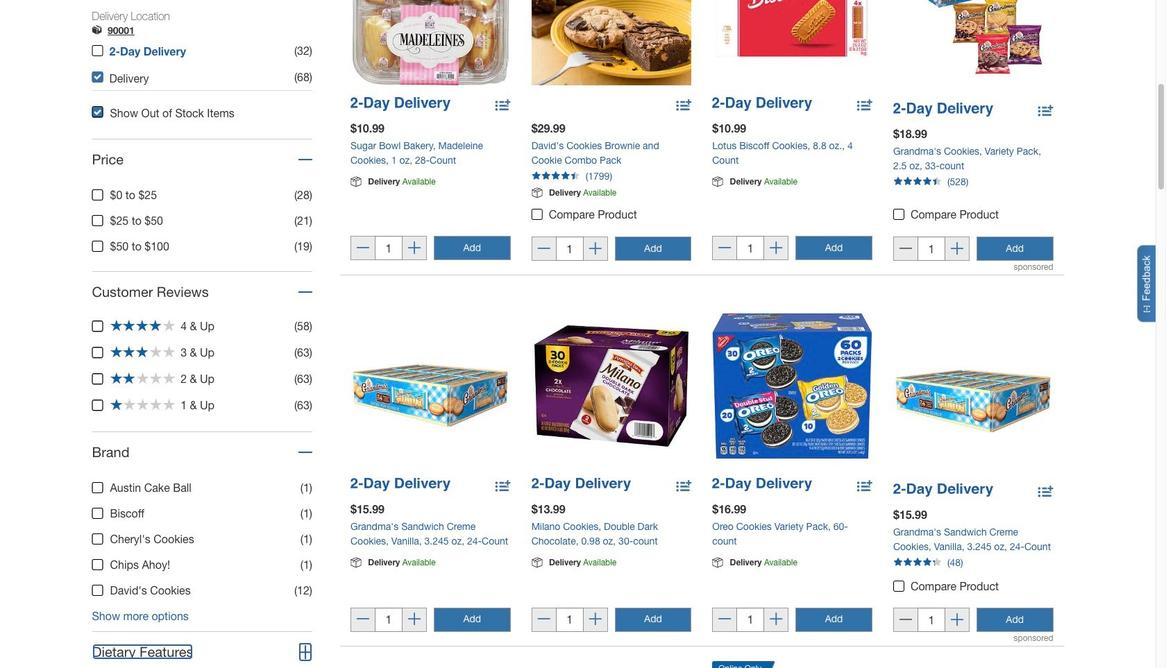 Task type: describe. For each thing, give the bounding box(es) containing it.
0 horizontal spatial decrease quantity image
[[538, 242, 550, 257]]

0 horizontal spatial grandma's sandwich creme cookies, vanilla, 3.245 oz, 24-count image
[[351, 306, 511, 466]]

lotus biscoff cookies, 8.8 oz., 4 count image
[[712, 0, 872, 86]]

sugar bowl bakery, madeleine cookies, 1 oz, 28-count image
[[351, 0, 511, 86]]

quantity  text field for 'rated 4.25 out of 5 stars based on 48 reviews.' element
[[918, 608, 945, 633]]

1 horizontal spatial decrease quantity image
[[719, 242, 731, 256]]

add to list  milano cookies, double dark chocolate, 0.98 oz, 30-count image
[[676, 478, 691, 496]]

increase quantity image for middle decrease quantity icon
[[770, 242, 782, 256]]

quantity  text field for rated 4.422399 out of 5 stars based on 528 reviews. element
[[918, 237, 945, 261]]

add to list image for rated 4.422399 out of 5 stars based on 528 reviews. element
[[1038, 102, 1053, 116]]

oreo cookies variety pack, 60-count image
[[712, 306, 872, 466]]



Task type: vqa. For each thing, say whether or not it's contained in the screenshot.
Sugar Bowl Bakery, Madeleine Cookies, 1 oz, 28-Count image on the top
yes



Task type: locate. For each thing, give the bounding box(es) containing it.
increase quantity image for leftmost decrease quantity icon
[[589, 242, 602, 257]]

increase quantity image for decrease quantity image associated with milano cookies, double dark chocolate, 0.98 oz, 30-count "image"
[[589, 613, 602, 628]]

1 horizontal spatial grandma's sandwich creme cookies, vanilla, 3.245 oz, 24-count image
[[893, 312, 1053, 472]]

increase quantity image for decrease quantity image related to "oreo cookies variety pack, 60-count" image
[[770, 613, 782, 628]]

Quantity  text field
[[918, 237, 945, 261], [918, 608, 945, 633]]

add to list image for 'rated 4.25 out of 5 stars based on 48 reviews.' element
[[1038, 482, 1053, 496]]

add to list image
[[1038, 102, 1053, 116], [1038, 482, 1053, 496]]

add to list  sugar bowl bakery, madeleine cookies, 1 oz, 28-count image
[[495, 97, 511, 116]]

1 vertical spatial add to list image
[[1038, 482, 1053, 496]]

david's cookies brownie and cookie combo pack image
[[531, 0, 692, 86]]

2-day delivery image for "oreo cookies variety pack, 60-count" image
[[712, 478, 812, 492]]

decrease quantity image
[[719, 242, 731, 256], [538, 242, 550, 257], [899, 614, 912, 628]]

grandma's cookies, variety pack, 2.5 oz, 33-count image
[[893, 0, 1053, 91]]

costco delivery location image
[[92, 25, 102, 38]]

increase quantity image for decrease quantity icon to the right
[[951, 614, 963, 628]]

2-day delivery image for lotus biscoff cookies, 8.8 oz., 4 count "image"
[[712, 97, 812, 111]]

2 add to list image from the top
[[1038, 482, 1053, 496]]

0 vertical spatial add to list image
[[1038, 102, 1053, 116]]

increase quantity image
[[408, 242, 421, 256]]

add to list  oreo cookies variety pack, 60-count image
[[857, 478, 872, 496]]

decrease quantity image
[[357, 242, 369, 256], [899, 242, 912, 257], [357, 613, 369, 628], [538, 613, 550, 628], [719, 613, 731, 628]]

2 quantity  text field from the top
[[918, 608, 945, 633]]

rated 4.25 out of 5 stars based on 48 reviews. element
[[883, 554, 1064, 572]]

2-day delivery image for milano cookies, double dark chocolate, 0.98 oz, 30-count "image"
[[531, 478, 631, 492]]

2 horizontal spatial decrease quantity image
[[899, 614, 912, 628]]

add to list  grandma's sandwich creme cookies, vanilla, 3.245 oz, 24-count image
[[495, 478, 511, 496]]

None text field
[[737, 236, 764, 261], [556, 237, 583, 261], [375, 608, 403, 632], [737, 608, 764, 632], [737, 236, 764, 261], [556, 237, 583, 261], [375, 608, 403, 632], [737, 608, 764, 632]]

milano cookies, double dark chocolate, 0.98 oz, 30-count image
[[531, 306, 692, 466]]

1 vertical spatial quantity  text field
[[918, 608, 945, 633]]

None text field
[[375, 236, 403, 261], [556, 608, 583, 632], [375, 236, 403, 261], [556, 608, 583, 632]]

decrease quantity image for sugar bowl bakery, madeleine cookies, 1 oz, 28-count image
[[357, 242, 369, 256]]

2-day delivery image
[[351, 97, 450, 111], [712, 97, 812, 111], [893, 103, 993, 117], [351, 478, 450, 492], [531, 478, 631, 492], [712, 478, 812, 492], [893, 484, 993, 497]]

increase quantity image
[[770, 242, 782, 256], [589, 242, 602, 257], [951, 242, 963, 257], [408, 613, 421, 628], [589, 613, 602, 628], [770, 613, 782, 628], [951, 614, 963, 628]]

add to list  lotus biscoff cookies, 8.8 oz., 4 count image
[[857, 97, 872, 116]]

decrease quantity image for milano cookies, double dark chocolate, 0.98 oz, 30-count "image"
[[538, 613, 550, 628]]

1 add to list image from the top
[[1038, 102, 1053, 116]]

rated 4.422399 out of 5 stars based on 528 reviews. element
[[883, 174, 1064, 192]]

2-day delivery image for sugar bowl bakery, madeleine cookies, 1 oz, 28-count image
[[351, 97, 450, 111]]

grandma's sandwich creme cookies, vanilla, 3.245 oz, 24-count image
[[351, 306, 511, 466], [893, 312, 1053, 472]]

1 quantity  text field from the top
[[918, 237, 945, 261]]

decrease quantity image for "oreo cookies variety pack, 60-count" image
[[719, 613, 731, 628]]

0 vertical spatial quantity  text field
[[918, 237, 945, 261]]

2-day delivery image for leftmost grandma's sandwich creme cookies, vanilla, 3.245 oz, 24-count image
[[351, 478, 450, 492]]

add to list  david's cookies brownie and cookie combo pack image
[[676, 97, 692, 116]]



